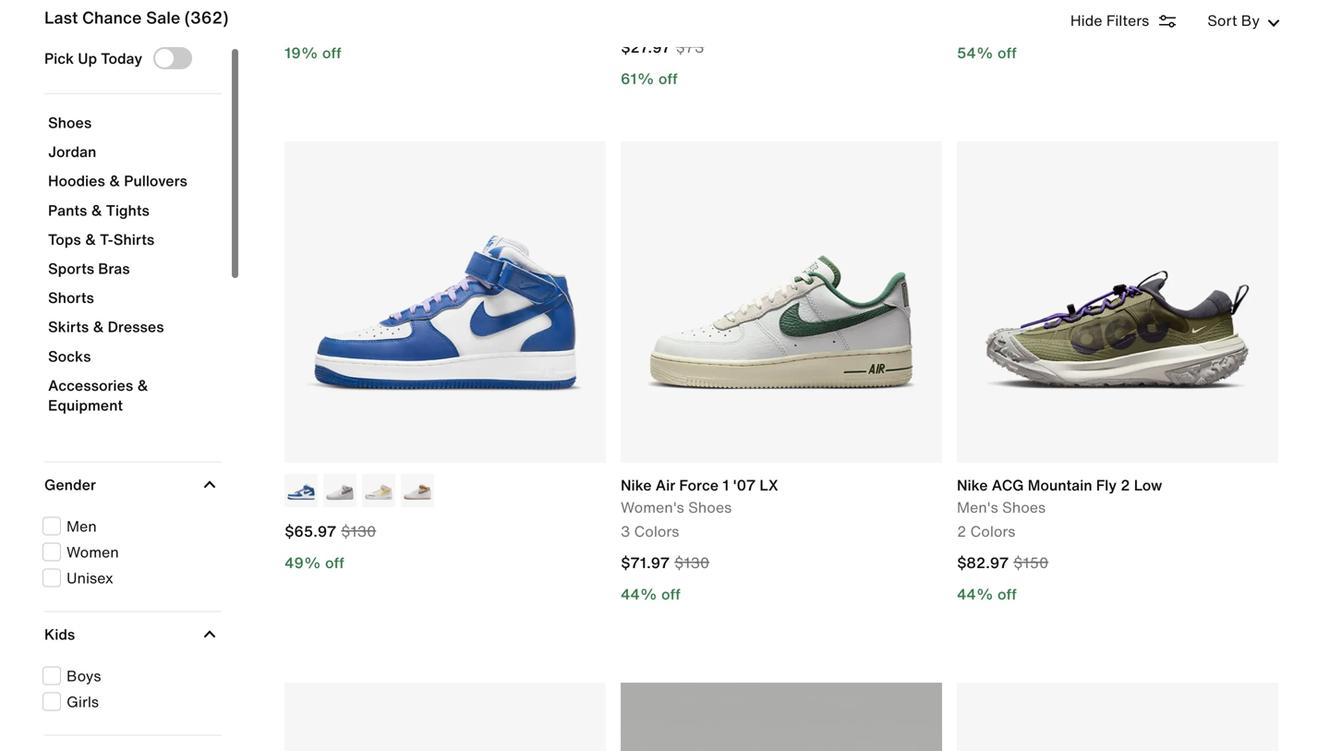 Task type: describe. For each thing, give the bounding box(es) containing it.
chevron image for men
[[203, 478, 216, 491]]

tops & t-shirts link
[[48, 228, 218, 259]]

nike air force 1 '07 mid women's shoes image
[[285, 141, 606, 463]]

19%
[[285, 42, 318, 64]]

gender group
[[41, 515, 222, 589]]

shoes for nike air force 1 '07 lx
[[688, 496, 732, 518]]

nike acg mountain fly 2 low men's shoes image
[[957, 141, 1279, 463]]

equipment
[[48, 394, 123, 416]]

pick up today
[[44, 47, 142, 69]]

t-
[[100, 228, 113, 250]]

boys
[[67, 665, 101, 687]]

by
[[1241, 9, 1260, 31]]

hoodies
[[48, 170, 105, 192]]

nike for nike air force 1 '07 lx
[[621, 474, 652, 496]]

tops
[[48, 228, 81, 250]]

$65.97
[[285, 520, 337, 542]]

current price $65.97, original price $130 element
[[285, 520, 591, 546]]

jordan link
[[48, 141, 218, 171]]

pants
[[48, 199, 87, 221]]

current price $22.97, original price $50 element
[[957, 10, 1264, 32]]

$27.97 link
[[621, 36, 676, 62]]

& left t-
[[85, 228, 96, 250]]

$71.97 $130 44% off
[[621, 552, 710, 605]]

$71.97
[[621, 552, 670, 574]]

$150 link
[[1014, 552, 1049, 574]]

pullovers
[[124, 170, 187, 192]]

white/pearl pink/action green/opti yellow image
[[362, 474, 395, 507]]

hide filters
[[1071, 9, 1149, 31]]

last
[[44, 5, 78, 29]]

(362)
[[185, 5, 229, 29]]

$27.97
[[621, 36, 671, 58]]

up
[[78, 47, 97, 69]]

hide
[[1071, 9, 1103, 31]]

nike acg mountain fly 2 low men's shoes
[[957, 474, 1163, 518]]

nike air force 1 '07 lx link
[[621, 474, 779, 496]]

chevron image
[[1267, 17, 1280, 30]]

chance
[[82, 5, 142, 29]]

bras
[[98, 257, 130, 279]]

sort
[[1208, 9, 1237, 31]]

$82.97 $150 44% off
[[957, 552, 1049, 605]]

unisex
[[67, 567, 113, 589]]

nike acg mountain fly 2 low link
[[957, 474, 1163, 496]]

Filter for Boys button
[[42, 665, 216, 687]]

Filter for Girls button
[[42, 691, 216, 713]]

44% for $82.97 $150 44% off
[[957, 583, 994, 605]]

accessories & equipment link
[[48, 374, 218, 425]]

Filter for Unisex button
[[42, 567, 216, 589]]

white/sail/doll/military blue image
[[285, 474, 318, 507]]

skirts
[[48, 316, 89, 338]]

current price $82.97, original price $150 element
[[957, 552, 1264, 577]]

today
[[101, 47, 142, 69]]

fly
[[1096, 474, 1117, 496]]

pants & tights link
[[48, 199, 218, 229]]

off for $71.97 $130 44% off
[[662, 583, 681, 605]]

men
[[67, 515, 97, 537]]

gender
[[44, 473, 96, 496]]

shoes jordan hoodies & pullovers pants & tights tops & t-shirts sports bras shorts skirts & dresses socks accessories & equipment
[[48, 111, 187, 416]]

54%
[[957, 42, 994, 64]]

socks
[[48, 345, 91, 367]]

nike kwondo 1 x peaceminusone shoes image
[[957, 683, 1279, 751]]

off for $82.97 $150 44% off
[[998, 583, 1017, 605]]

off right 19% on the top of page
[[322, 42, 341, 64]]

$150
[[1014, 552, 1049, 574]]

hoodies & pullovers link
[[48, 170, 218, 200]]

filter ds image
[[1157, 10, 1179, 32]]

summit white/summit white/white/desert ochre image
[[401, 474, 434, 507]]

off right 54%
[[998, 42, 1017, 64]]

chevron image for boys
[[203, 628, 216, 641]]

$130 link for $65.97 $130 49% off
[[341, 520, 376, 542]]

$73
[[676, 36, 704, 58]]

skirts & dresses link
[[48, 316, 218, 346]]

54% off link
[[957, 10, 1279, 64]]



Task type: vqa. For each thing, say whether or not it's contained in the screenshot.
Our
no



Task type: locate. For each thing, give the bounding box(es) containing it.
$130 inside "$65.97 $130 49% off"
[[341, 520, 376, 542]]

0 horizontal spatial $130 link
[[341, 520, 376, 542]]

0 vertical spatial $130 link
[[341, 520, 376, 542]]

0 horizontal spatial $130
[[341, 520, 376, 542]]

off right 61%
[[659, 67, 678, 90]]

44% down the $82.97 'link'
[[957, 583, 994, 605]]

filter for {text} element
[[41, 47, 222, 751]]

nike inside nike air force 1 '07 lx women's shoes
[[621, 474, 652, 496]]

& right accessories at left
[[137, 374, 148, 396]]

'07
[[733, 474, 756, 496]]

44% inside $71.97 $130 44% off
[[621, 583, 658, 605]]

chevron image inside gender dropdown button
[[203, 478, 216, 491]]

off down the $82.97 'link'
[[998, 583, 1017, 605]]

shorts link
[[48, 286, 218, 317]]

1 horizontal spatial $130 link
[[675, 552, 710, 574]]

current price $71.97, original price $130 element
[[621, 552, 928, 577]]

force
[[679, 474, 719, 496]]

girls
[[67, 691, 99, 713]]

off
[[322, 42, 341, 64], [998, 42, 1017, 64], [659, 67, 678, 90], [325, 552, 344, 574], [662, 583, 681, 605], [998, 583, 1017, 605]]

air
[[656, 474, 676, 496]]

1 vertical spatial $130
[[675, 552, 710, 574]]

shorts
[[48, 286, 94, 309]]

shoes link
[[48, 111, 218, 142]]

$130
[[341, 520, 376, 542], [675, 552, 710, 574]]

jordan
[[48, 141, 96, 163]]

0 horizontal spatial 44%
[[621, 583, 658, 605]]

$130 for $71.97 $130 44% off
[[675, 552, 710, 574]]

women's
[[621, 496, 684, 518]]

$130 right $71.97
[[675, 552, 710, 574]]

$73 link
[[676, 36, 704, 58]]

shoes inside nike acg mountain fly 2 low men's shoes
[[1002, 496, 1046, 518]]

off inside $82.97 $150 44% off
[[998, 583, 1017, 605]]

0 horizontal spatial nike
[[621, 474, 652, 496]]

sort by button
[[1202, 9, 1286, 31]]

off inside $71.97 $130 44% off
[[662, 583, 681, 605]]

&
[[109, 170, 120, 192], [91, 199, 102, 221], [85, 228, 96, 250], [93, 316, 104, 338], [137, 374, 148, 396]]

chevron image inside the kids 'dropdown button'
[[203, 628, 216, 641]]

filters
[[1107, 9, 1149, 31]]

gender button
[[44, 462, 218, 507]]

& up tights
[[109, 170, 120, 192]]

shirts
[[113, 228, 154, 250]]

kids button
[[44, 612, 218, 656]]

0 vertical spatial $130
[[341, 520, 376, 542]]

pick
[[44, 47, 74, 69]]

shoes inside nike air force 1 '07 lx women's shoes
[[688, 496, 732, 518]]

$130 for $65.97 $130 49% off
[[341, 520, 376, 542]]

sort by element
[[1071, 7, 1286, 33]]

sports bras link
[[48, 257, 218, 288]]

nike for nike acg mountain fly 2 low
[[957, 474, 988, 496]]

sort by
[[1208, 9, 1260, 31]]

2 horizontal spatial shoes
[[1002, 496, 1046, 518]]

$130 down white/black/sanddrift image
[[341, 520, 376, 542]]

hide filters button
[[1071, 8, 1202, 32]]

chevron image up boys button
[[203, 628, 216, 641]]

nike air force 1 '07 lx women's shoes
[[621, 474, 779, 518]]

$71.97 link
[[621, 552, 675, 577]]

men's
[[957, 496, 998, 518]]

1 vertical spatial chevron image
[[203, 628, 216, 641]]

last chance sale (362)
[[44, 5, 229, 29]]

61%
[[621, 67, 655, 90]]

chevron image
[[203, 478, 216, 491], [203, 628, 216, 641]]

nike left acg
[[957, 474, 988, 496]]

women's shoes link
[[621, 496, 779, 518]]

1 horizontal spatial shoes
[[688, 496, 732, 518]]

1 chevron image from the top
[[203, 478, 216, 491]]

off inside "$65.97 $130 49% off"
[[325, 552, 344, 574]]

sale
[[146, 5, 180, 29]]

jordan play men's slides image
[[621, 683, 942, 751]]

nike air force 1 '07 lx women's shoes image
[[621, 141, 942, 463]]

off down $71.97 link
[[662, 583, 681, 605]]

2 nike from the left
[[957, 474, 988, 496]]

$82.97 link
[[957, 552, 1014, 577]]

white/black/sanddrift image
[[323, 474, 357, 507]]

1 horizontal spatial $130
[[675, 552, 710, 574]]

dresses
[[108, 316, 164, 338]]

$130 link
[[341, 520, 376, 542], [675, 552, 710, 574]]

chevron image up men button
[[203, 478, 216, 491]]

$27.97 $73 61% off
[[621, 36, 704, 90]]

1 vertical spatial $130 link
[[675, 552, 710, 574]]

nike left 'air'
[[621, 474, 652, 496]]

men's shoes link
[[957, 496, 1163, 518]]

sports
[[48, 257, 94, 279]]

1 44% from the left
[[621, 583, 658, 605]]

current price $27.97, original price $73 element
[[621, 36, 928, 62]]

2 44% from the left
[[957, 583, 994, 605]]

1 nike from the left
[[621, 474, 652, 496]]

kids group
[[41, 665, 222, 713]]

$130 link for $71.97 $130 44% off
[[675, 552, 710, 574]]

44% down $71.97 link
[[621, 583, 658, 605]]

low
[[1134, 474, 1163, 496]]

off right "49%"
[[325, 552, 344, 574]]

mountain
[[1028, 474, 1093, 496]]

$82.97
[[957, 552, 1009, 574]]

1 horizontal spatial nike
[[957, 474, 988, 496]]

$65.97 $130 49% off
[[285, 520, 376, 574]]

$130 link right $71.97
[[675, 552, 710, 574]]

acg
[[992, 474, 1024, 496]]

2 chevron image from the top
[[203, 628, 216, 641]]

19% off
[[285, 42, 341, 64]]

2
[[1121, 474, 1130, 496]]

nike inside nike acg mountain fly 2 low men's shoes
[[957, 474, 988, 496]]

0 horizontal spatial shoes
[[48, 111, 92, 133]]

nike air force 1 low retro men's shoes image
[[285, 683, 606, 751]]

44%
[[621, 583, 658, 605], [957, 583, 994, 605]]

Filter for Men button
[[42, 515, 216, 537]]

19% off link
[[285, 10, 606, 64]]

$130 inside $71.97 $130 44% off
[[675, 552, 710, 574]]

$65.97 link
[[285, 520, 341, 546]]

shoes for nike acg mountain fly 2 low
[[1002, 496, 1046, 518]]

54% off
[[957, 42, 1017, 64]]

accessories
[[48, 374, 133, 396]]

nike
[[621, 474, 652, 496], [957, 474, 988, 496]]

$130 link down white/black/sanddrift image
[[341, 520, 376, 542]]

lx
[[760, 474, 779, 496]]

1 horizontal spatial 44%
[[957, 583, 994, 605]]

socks link
[[48, 345, 218, 375]]

& right skirts
[[93, 316, 104, 338]]

shoes inside "shoes jordan hoodies & pullovers pants & tights tops & t-shirts sports bras shorts skirts & dresses socks accessories & equipment"
[[48, 111, 92, 133]]

off inside $27.97 $73 61% off
[[659, 67, 678, 90]]

44% for $71.97 $130 44% off
[[621, 583, 658, 605]]

women
[[67, 541, 119, 563]]

Filter for Women button
[[42, 541, 216, 563]]

tights
[[106, 199, 149, 221]]

kids
[[44, 623, 75, 645]]

off for $65.97 $130 49% off
[[325, 552, 344, 574]]

49%
[[285, 552, 321, 574]]

1
[[723, 474, 729, 496]]

& right "pants"
[[91, 199, 102, 221]]

shoes
[[48, 111, 92, 133], [688, 496, 732, 518], [1002, 496, 1046, 518]]

off for $27.97 $73 61% off
[[659, 67, 678, 90]]

44% inside $82.97 $150 44% off
[[957, 583, 994, 605]]

0 vertical spatial chevron image
[[203, 478, 216, 491]]



